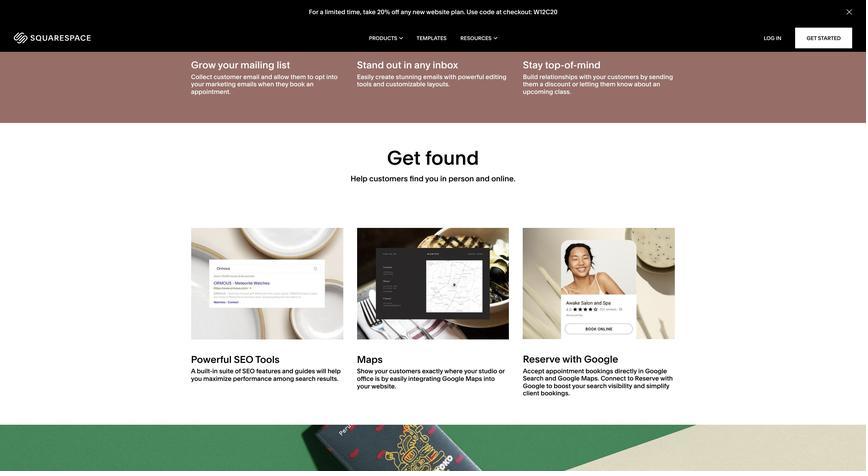Task type: vqa. For each thing, say whether or not it's contained in the screenshot.
SERVICES
no



Task type: describe. For each thing, give the bounding box(es) containing it.
new
[[413, 8, 425, 16]]

gift card design image
[[357, 228, 509, 340]]

easily
[[357, 73, 374, 81]]

get for get started
[[807, 35, 817, 41]]

opt
[[315, 73, 325, 81]]

inbox
[[433, 59, 458, 71]]

and inside stand out in any inbox easily create stunning emails with powerful editing tools and customizable layouts.
[[373, 80, 385, 88]]

booking ui image
[[523, 228, 675, 340]]

stay
[[523, 59, 543, 71]]

by inside stay top-of-mind build relationships with your customers by sending them a discount or letting them know about an upcoming class.
[[641, 73, 648, 81]]

tools
[[256, 354, 280, 366]]

letting
[[580, 80, 599, 88]]

maps.
[[582, 375, 600, 383]]

your inside reserve with google accept appointment bookings directly in google search and google maps. connect to reserve with google to boost your search visibility and simplify client bookings.
[[573, 383, 586, 390]]

help customers find you in person and online.
[[351, 175, 516, 184]]

at
[[496, 8, 502, 16]]

sending
[[649, 73, 673, 81]]

where
[[445, 368, 463, 376]]

about
[[635, 80, 652, 88]]

appointment
[[546, 368, 585, 376]]

grow
[[191, 59, 216, 71]]

1 vertical spatial customers
[[370, 175, 408, 184]]

stand out in any inbox easily create stunning emails with powerful editing tools and customizable layouts.
[[357, 59, 507, 88]]

stunning
[[396, 73, 422, 81]]

boost
[[554, 383, 571, 390]]

into inside maps show your customers exactly where your studio or office is by easily integrating google maps into your website.
[[484, 375, 495, 383]]

powerful
[[191, 354, 232, 366]]

log
[[764, 35, 775, 41]]

grow your mailing list collect customer email and allow them to opt into your marketing emails when they book an appointment.
[[191, 59, 338, 96]]

0 vertical spatial reserve
[[523, 354, 561, 366]]

of-
[[565, 59, 577, 71]]

in inside reserve with google accept appointment bookings directly in google search and google maps. connect to reserve with google to boost your search visibility and simplify client bookings.
[[639, 368, 644, 376]]

code
[[480, 8, 495, 16]]

for a limited time, take 20% off any new website plan. use code at checkout: w12c20
[[309, 8, 558, 16]]

when
[[258, 80, 274, 88]]

powerful seo tools a built-in suite of seo features and guides will help you maximize performance among search results.
[[191, 354, 341, 383]]

connect
[[601, 375, 626, 383]]

search inside powerful seo tools a built-in suite of seo features and guides will help you maximize performance among search results.
[[296, 375, 316, 383]]

stay top-of-mind build relationships with your customers by sending them a discount or letting them know about an upcoming class.
[[523, 59, 673, 96]]

person
[[449, 175, 474, 184]]

bookings.
[[541, 390, 570, 398]]

0 vertical spatial you
[[425, 175, 439, 184]]

any inside stand out in any inbox easily create stunning emails with powerful editing tools and customizable layouts.
[[414, 59, 431, 71]]

mind
[[577, 59, 601, 71]]

create
[[376, 73, 395, 81]]

a
[[191, 368, 196, 376]]

templates
[[417, 35, 447, 41]]

know
[[617, 80, 633, 88]]

online.
[[492, 175, 516, 184]]

is
[[375, 375, 380, 383]]

email
[[243, 73, 260, 81]]

squarespace logo link
[[14, 33, 182, 44]]

into inside 'grow your mailing list collect customer email and allow them to opt into your marketing emails when they book an appointment.'
[[327, 73, 338, 81]]

directly
[[615, 368, 637, 376]]

performance
[[233, 375, 272, 383]]

top-
[[545, 59, 565, 71]]

for
[[309, 8, 318, 16]]

0 vertical spatial a
[[320, 8, 323, 16]]

list
[[277, 59, 290, 71]]

results.
[[317, 375, 339, 383]]

of
[[235, 368, 241, 376]]

will
[[317, 368, 326, 376]]

resources
[[461, 35, 492, 41]]

limited
[[325, 8, 345, 16]]

upcoming
[[523, 88, 553, 96]]

customizable
[[386, 80, 426, 88]]

them inside 'grow your mailing list collect customer email and allow them to opt into your marketing emails when they book an appointment.'
[[291, 73, 306, 81]]

in left person
[[440, 175, 447, 184]]

book
[[290, 80, 305, 88]]

website
[[426, 8, 450, 16]]

google up simplify
[[646, 368, 667, 376]]

editing
[[486, 73, 507, 81]]

off
[[392, 8, 399, 16]]

build
[[523, 73, 538, 81]]

by inside maps show your customers exactly where your studio or office is by easily integrating google maps into your website.
[[382, 375, 389, 383]]

your up 'customer'
[[218, 59, 238, 71]]

and left online.
[[476, 175, 490, 184]]

bookings
[[586, 368, 614, 376]]

20%
[[377, 8, 390, 16]]

website.
[[372, 383, 396, 391]]

appointment.
[[191, 88, 231, 96]]



Task type: locate. For each thing, give the bounding box(es) containing it.
by right 'is'
[[382, 375, 389, 383]]

reserve
[[523, 354, 561, 366], [635, 375, 659, 383]]

a inside stay top-of-mind build relationships with your customers by sending them a discount or letting them know about an upcoming class.
[[540, 80, 544, 88]]

with inside stand out in any inbox easily create stunning emails with powerful editing tools and customizable layouts.
[[444, 73, 457, 81]]

in up 'stunning'
[[404, 59, 412, 71]]

1 vertical spatial you
[[191, 375, 202, 383]]

customers inside stay top-of-mind build relationships with your customers by sending them a discount or letting them know about an upcoming class.
[[608, 73, 639, 81]]

squarespace logo image
[[14, 33, 91, 44]]

2 horizontal spatial to
[[628, 375, 634, 383]]

get
[[807, 35, 817, 41], [387, 147, 421, 170]]

search
[[523, 375, 544, 383]]

maps right where
[[466, 375, 482, 383]]

0 vertical spatial or
[[572, 80, 579, 88]]

tools
[[357, 80, 372, 88]]

by left 'sending' on the right of page
[[641, 73, 648, 81]]

to right the 'connect' on the bottom right of the page
[[628, 375, 634, 383]]

0 vertical spatial into
[[327, 73, 338, 81]]

in inside stand out in any inbox easily create stunning emails with powerful editing tools and customizable layouts.
[[404, 59, 412, 71]]

1 horizontal spatial emails
[[423, 73, 443, 81]]

1 horizontal spatial a
[[540, 80, 544, 88]]

0 horizontal spatial any
[[401, 8, 411, 16]]

discount
[[545, 80, 571, 88]]

google inside maps show your customers exactly where your studio or office is by easily integrating google maps into your website.
[[443, 375, 464, 383]]

an left 'opt'
[[307, 80, 314, 88]]

features
[[256, 368, 281, 376]]

search inside reserve with google accept appointment bookings directly in google search and google maps. connect to reserve with google to boost your search visibility and simplify client bookings.
[[587, 383, 607, 390]]

and left simplify
[[634, 383, 645, 390]]

customers
[[608, 73, 639, 81], [370, 175, 408, 184], [389, 368, 421, 376]]

1 vertical spatial by
[[382, 375, 389, 383]]

and right tools
[[373, 80, 385, 88]]

client
[[523, 390, 540, 398]]

ipad on table displaying a website image
[[191, 0, 676, 43]]

in right directly
[[639, 368, 644, 376]]

them
[[291, 73, 306, 81], [523, 80, 539, 88], [600, 80, 616, 88]]

emails down inbox
[[423, 73, 443, 81]]

take
[[363, 8, 376, 16]]

accept
[[523, 368, 545, 376]]

collect
[[191, 73, 212, 81]]

or right studio
[[499, 368, 505, 376]]

your inside stay top-of-mind build relationships with your customers by sending them a discount or letting them know about an upcoming class.
[[593, 73, 606, 81]]

an right about
[[653, 80, 661, 88]]

with
[[444, 73, 457, 81], [579, 73, 592, 81], [563, 354, 582, 366], [661, 375, 673, 383]]

get left started on the top right
[[807, 35, 817, 41]]

out
[[386, 59, 402, 71]]

an inside stay top-of-mind build relationships with your customers by sending them a discount or letting them know about an upcoming class.
[[653, 80, 661, 88]]

log             in link
[[764, 35, 782, 41]]

0 vertical spatial customers
[[608, 73, 639, 81]]

1 vertical spatial maps
[[466, 375, 482, 383]]

to
[[308, 73, 314, 81], [628, 375, 634, 383], [547, 383, 553, 390]]

checkout:
[[503, 8, 532, 16]]

a right the build
[[540, 80, 544, 88]]

search down bookings on the bottom right of the page
[[587, 383, 607, 390]]

search left will
[[296, 375, 316, 383]]

0 horizontal spatial reserve
[[523, 354, 561, 366]]

w12c20
[[534, 8, 558, 16]]

1 an from the left
[[307, 80, 314, 88]]

google up bookings.
[[558, 375, 580, 383]]

with inside stay top-of-mind build relationships with your customers by sending them a discount or letting them know about an upcoming class.
[[579, 73, 592, 81]]

time,
[[347, 8, 362, 16]]

templates link
[[417, 24, 447, 52]]

you right find
[[425, 175, 439, 184]]

maps
[[357, 354, 383, 366], [466, 375, 482, 383]]

and left 'guides'
[[282, 368, 294, 376]]

you inside powerful seo tools a built-in suite of seo features and guides will help you maximize performance among search results.
[[191, 375, 202, 383]]

2 horizontal spatial them
[[600, 80, 616, 88]]

your down grow
[[191, 80, 204, 88]]

or left letting
[[572, 80, 579, 88]]

to inside 'grow your mailing list collect customer email and allow them to opt into your marketing emails when they book an appointment.'
[[308, 73, 314, 81]]

reserve right visibility
[[635, 375, 659, 383]]

to left boost
[[547, 383, 553, 390]]

0 horizontal spatial search
[[296, 375, 316, 383]]

1 horizontal spatial you
[[425, 175, 439, 184]]

0 horizontal spatial maps
[[357, 354, 383, 366]]

a
[[320, 8, 323, 16], [540, 80, 544, 88]]

mailing
[[241, 59, 275, 71]]

products button
[[369, 24, 403, 52]]

emails inside stand out in any inbox easily create stunning emails with powerful editing tools and customizable layouts.
[[423, 73, 443, 81]]

customers inside maps show your customers exactly where your studio or office is by easily integrating google maps into your website.
[[389, 368, 421, 376]]

google
[[585, 354, 619, 366], [646, 368, 667, 376], [558, 375, 580, 383], [443, 375, 464, 383], [523, 383, 545, 390]]

and inside 'grow your mailing list collect customer email and allow them to opt into your marketing emails when they book an appointment.'
[[261, 73, 272, 81]]

0 vertical spatial by
[[641, 73, 648, 81]]

google up bookings on the bottom right of the page
[[585, 354, 619, 366]]

1 vertical spatial into
[[484, 375, 495, 383]]

easily
[[390, 375, 407, 383]]

an for mind
[[653, 80, 661, 88]]

maps show your customers exactly where your studio or office is by easily integrating google maps into your website.
[[357, 354, 505, 391]]

1 vertical spatial any
[[414, 59, 431, 71]]

0 vertical spatial any
[[401, 8, 411, 16]]

them down stay
[[523, 80, 539, 88]]

found
[[425, 147, 479, 170]]

0 horizontal spatial an
[[307, 80, 314, 88]]

your down mind
[[593, 73, 606, 81]]

or inside maps show your customers exactly where your studio or office is by easily integrating google maps into your website.
[[499, 368, 505, 376]]

them left the "know"
[[600, 80, 616, 88]]

get up find
[[387, 147, 421, 170]]

get started
[[807, 35, 841, 41]]

show
[[357, 368, 373, 376]]

get for get found
[[387, 147, 421, 170]]

1 vertical spatial reserve
[[635, 375, 659, 383]]

an inside 'grow your mailing list collect customer email and allow them to opt into your marketing emails when they book an appointment.'
[[307, 80, 314, 88]]

0 horizontal spatial get
[[387, 147, 421, 170]]

help
[[351, 175, 368, 184]]

0 horizontal spatial into
[[327, 73, 338, 81]]

them right allow
[[291, 73, 306, 81]]

1 horizontal spatial reserve
[[635, 375, 659, 383]]

subscription ui image
[[191, 228, 343, 340]]

0 horizontal spatial a
[[320, 8, 323, 16]]

0 horizontal spatial emails
[[237, 80, 257, 88]]

relationships
[[540, 73, 578, 81]]

your down show on the bottom left
[[357, 383, 370, 391]]

reserve up accept
[[523, 354, 561, 366]]

plan.
[[451, 8, 465, 16]]

use
[[467, 8, 478, 16]]

and left allow
[[261, 73, 272, 81]]

any up 'stunning'
[[414, 59, 431, 71]]

1 horizontal spatial search
[[587, 383, 607, 390]]

1 horizontal spatial by
[[641, 73, 648, 81]]

and
[[261, 73, 272, 81], [373, 80, 385, 88], [476, 175, 490, 184], [282, 368, 294, 376], [545, 375, 557, 383], [634, 383, 645, 390]]

0 horizontal spatial them
[[291, 73, 306, 81]]

they
[[276, 80, 289, 88]]

emails inside 'grow your mailing list collect customer email and allow them to opt into your marketing emails when they book an appointment.'
[[237, 80, 257, 88]]

visibility
[[609, 383, 633, 390]]

0 horizontal spatial or
[[499, 368, 505, 376]]

any
[[401, 8, 411, 16], [414, 59, 431, 71]]

to left 'opt'
[[308, 73, 314, 81]]

1 vertical spatial seo
[[242, 368, 255, 376]]

in inside powerful seo tools a built-in suite of seo features and guides will help you maximize performance among search results.
[[212, 368, 218, 376]]

0 vertical spatial maps
[[357, 354, 383, 366]]

an
[[307, 80, 314, 88], [653, 80, 661, 88]]

built-
[[197, 368, 212, 376]]

among
[[273, 375, 294, 383]]

2 an from the left
[[653, 80, 661, 88]]

google down accept
[[523, 383, 545, 390]]

get started link
[[796, 28, 853, 48]]

suite
[[219, 368, 234, 376]]

your right boost
[[573, 383, 586, 390]]

reserve with google accept appointment bookings directly in google search and google maps. connect to reserve with google to boost your search visibility and simplify client bookings.
[[523, 354, 673, 398]]

or
[[572, 80, 579, 88], [499, 368, 505, 376]]

studio
[[479, 368, 498, 376]]

log             in
[[764, 35, 782, 41]]

integrating
[[409, 375, 441, 383]]

1 horizontal spatial get
[[807, 35, 817, 41]]

in
[[776, 35, 782, 41]]

get found
[[387, 147, 479, 170]]

resources button
[[461, 24, 497, 52]]

or inside stay top-of-mind build relationships with your customers by sending them a discount or letting them know about an upcoming class.
[[572, 80, 579, 88]]

in left suite
[[212, 368, 218, 376]]

simplify
[[647, 383, 670, 390]]

started
[[818, 35, 841, 41]]

powerful
[[458, 73, 484, 81]]

chocolate bars image
[[0, 426, 867, 472]]

1 horizontal spatial or
[[572, 80, 579, 88]]

1 vertical spatial or
[[499, 368, 505, 376]]

you left maximize on the left bottom
[[191, 375, 202, 383]]

0 horizontal spatial you
[[191, 375, 202, 383]]

exactly
[[422, 368, 443, 376]]

google right integrating
[[443, 375, 464, 383]]

1 horizontal spatial them
[[523, 80, 539, 88]]

emails left when
[[237, 80, 257, 88]]

allow
[[274, 73, 289, 81]]

a right for
[[320, 8, 323, 16]]

emails
[[423, 73, 443, 81], [237, 80, 257, 88]]

1 vertical spatial a
[[540, 80, 544, 88]]

0 horizontal spatial by
[[382, 375, 389, 383]]

and up bookings.
[[545, 375, 557, 383]]

marketing
[[206, 80, 236, 88]]

your up website.
[[375, 368, 388, 376]]

1 horizontal spatial to
[[547, 383, 553, 390]]

any right off
[[401, 8, 411, 16]]

seo right of on the left
[[242, 368, 255, 376]]

0 vertical spatial get
[[807, 35, 817, 41]]

an for list
[[307, 80, 314, 88]]

products
[[369, 35, 398, 41]]

maximize
[[203, 375, 232, 383]]

1 horizontal spatial maps
[[466, 375, 482, 383]]

1 horizontal spatial into
[[484, 375, 495, 383]]

and inside powerful seo tools a built-in suite of seo features and guides will help you maximize performance among search results.
[[282, 368, 294, 376]]

1 horizontal spatial an
[[653, 80, 661, 88]]

seo up of on the left
[[234, 354, 254, 366]]

layouts.
[[427, 80, 450, 88]]

0 horizontal spatial to
[[308, 73, 314, 81]]

1 vertical spatial get
[[387, 147, 421, 170]]

help
[[328, 368, 341, 376]]

2 vertical spatial customers
[[389, 368, 421, 376]]

by
[[641, 73, 648, 81], [382, 375, 389, 383]]

find
[[410, 175, 424, 184]]

guides
[[295, 368, 315, 376]]

into
[[327, 73, 338, 81], [484, 375, 495, 383]]

1 horizontal spatial any
[[414, 59, 431, 71]]

stand
[[357, 59, 384, 71]]

0 vertical spatial seo
[[234, 354, 254, 366]]

your right where
[[464, 368, 478, 376]]

class.
[[555, 88, 572, 96]]

maps up show on the bottom left
[[357, 354, 383, 366]]

you
[[425, 175, 439, 184], [191, 375, 202, 383]]

office
[[357, 375, 374, 383]]



